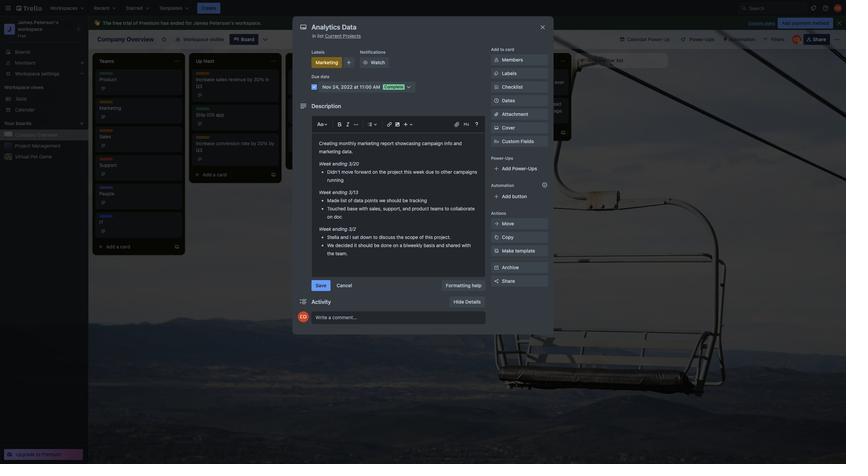 Task type: locate. For each thing, give the bounding box(es) containing it.
on left doc
[[327, 214, 333, 220]]

color: red, title: "support" element down image
[[389, 129, 405, 134]]

2 vertical spatial for
[[522, 101, 528, 107]]

1 bravo from the top
[[486, 72, 498, 78]]

color: green, title: "product" element
[[99, 72, 115, 77], [293, 101, 308, 106], [196, 108, 212, 113]]

0 horizontal spatial labels
[[312, 50, 325, 55]]

2022 inside nov 24, 2022 checkbox
[[317, 143, 327, 148]]

0 horizontal spatial color: blue, title: "it" element
[[99, 215, 113, 220]]

0 vertical spatial of
[[133, 20, 138, 26]]

2 vertical spatial on
[[393, 243, 399, 248]]

2022 for mar 23, 2022
[[413, 114, 423, 119]]

week inside week ending 3/2 stella and i sat down to discuss the scope of this project. we decided it should be done on a biweekly basis and shared with the team.
[[319, 226, 331, 232]]

the up emails
[[547, 72, 554, 78]]

by inside sales increase sales revenue by 30% in q3
[[247, 77, 253, 82]]

marketing up the date
[[316, 60, 338, 65]]

add a card for create from template… image for increase conversion rate by 20% by q3 add a card button
[[203, 172, 227, 178]]

0 vertical spatial workspace
[[235, 20, 260, 26]]

color: yellow, title: "marketing" element
[[312, 57, 342, 68], [99, 101, 119, 106], [308, 101, 327, 106], [293, 129, 312, 134], [196, 136, 216, 141]]

1 horizontal spatial 24,
[[333, 84, 340, 90]]

upgrade
[[16, 452, 35, 458]]

sm image for checklist
[[493, 84, 500, 91]]

biweekly
[[404, 243, 423, 248]]

finishing
[[495, 108, 514, 114]]

add payment method
[[782, 20, 830, 26]]

in inside 'bravo to tom for answering the most customer support emails ever received in one day!'
[[506, 86, 510, 92]]

on right done
[[393, 243, 399, 248]]

Write a comment text field
[[312, 312, 486, 324]]

week inside 'week ending 3/13 made list of data points we should be tracking touched base with sales, support, and product teams to collaborate on doc'
[[319, 190, 331, 195]]

company inside text field
[[97, 36, 125, 43]]

workspace for workspace views
[[4, 84, 29, 90]]

workspace visible button
[[171, 34, 228, 45]]

0 vertical spatial company overview
[[97, 36, 154, 43]]

new
[[524, 108, 533, 114]]

method
[[813, 20, 830, 26]]

labels up the due date
[[312, 50, 325, 55]]

2 sm image from the top
[[493, 221, 500, 227]]

ending up stella
[[333, 226, 348, 232]]

be left tracking
[[403, 198, 408, 203]]

premium left has in the top left of the page
[[139, 20, 160, 26]]

automation
[[730, 36, 756, 42], [491, 183, 515, 188]]

the inside 'bravo to tom for answering the most customer support emails ever received in one day!'
[[547, 72, 554, 78]]

mar left "23,"
[[397, 114, 405, 119]]

bravo
[[486, 72, 498, 78], [486, 101, 498, 107]]

0 horizontal spatial workspace
[[4, 84, 29, 90]]

watch
[[371, 60, 385, 65]]

ending inside 'week ending 3/20 didn't move forward on the project this week due to other campaigns running'
[[333, 161, 348, 167]]

Oct 17, 2022 checkbox
[[293, 113, 327, 121]]

0 horizontal spatial peterson's
[[34, 19, 58, 25]]

workspace up free
[[18, 26, 43, 32]]

members link down boards on the top of page
[[0, 58, 88, 68]]

add a card button
[[482, 127, 558, 138], [289, 156, 365, 167], [192, 169, 268, 180], [95, 242, 172, 253]]

analytics data link
[[293, 133, 372, 140]]

ending inside week ending 3/2 stella and i sat down to discuss the scope of this project. we decided it should be done on a biweekly basis and shared with the team.
[[333, 226, 348, 232]]

bravo inside 'bravo to tom for answering the most customer support emails ever received in one day!'
[[486, 72, 498, 78]]

2 vertical spatial list
[[341, 198, 347, 203]]

week up made
[[319, 190, 331, 195]]

copy link
[[491, 232, 549, 243]]

None text field
[[308, 21, 533, 33]]

0 horizontal spatial on
[[327, 214, 333, 220]]

sm image inside archive link
[[493, 264, 500, 271]]

labels up customer in the top right of the page
[[502, 70, 517, 76]]

project
[[15, 143, 31, 149]]

sm image down design!
[[493, 125, 500, 131]]

0 vertical spatial in
[[312, 33, 316, 39]]

marketing up oct 17, 2022
[[308, 101, 327, 106]]

1 vertical spatial this
[[425, 234, 433, 240]]

color: yellow, title: "marketing" element up oct 17, 2022
[[308, 101, 327, 106]]

a
[[503, 130, 506, 135], [310, 158, 312, 164], [213, 172, 216, 178], [400, 243, 402, 248], [116, 244, 119, 250]]

2022 for nov 24, 2022
[[317, 143, 327, 148]]

it inside it it
[[99, 215, 103, 220]]

20, down website redesign
[[406, 86, 412, 91]]

data
[[314, 134, 324, 140]]

1 horizontal spatial company overview
[[97, 36, 154, 43]]

color: yellow, title: "marketing" element up the date
[[312, 57, 342, 68]]

oct for engineering
[[301, 86, 308, 91]]

add a card button up custom fields
[[482, 127, 558, 138]]

members
[[502, 57, 523, 63], [15, 60, 36, 66]]

1 people from the top
[[99, 186, 113, 192]]

0 horizontal spatial this
[[404, 169, 412, 175]]

list inside button
[[617, 58, 624, 63]]

week up stella
[[319, 226, 331, 232]]

0 horizontal spatial ups
[[506, 156, 514, 161]]

0 vertical spatial be
[[403, 198, 408, 203]]

ending for didn't
[[333, 161, 348, 167]]

2022 up the 'text styles' 'image'
[[315, 114, 325, 119]]

week
[[319, 161, 331, 167], [319, 190, 331, 195], [319, 226, 331, 232]]

sales
[[196, 72, 207, 77], [99, 129, 110, 134], [99, 134, 111, 140]]

workspace up board
[[235, 20, 260, 26]]

mar inside checkbox
[[397, 86, 405, 91]]

page
[[551, 108, 562, 114]]

1 vertical spatial color: red, title: "support" element
[[99, 158, 115, 163]]

this inside 'week ending 3/20 didn't move forward on the project this week due to other campaigns running'
[[404, 169, 412, 175]]

to up finishing
[[500, 101, 504, 107]]

marketing increase conversion rate by 20% by q3
[[196, 136, 274, 153]]

add power-ups
[[502, 166, 537, 172]]

1 vertical spatial calendar
[[15, 107, 35, 113]]

add a card button down it link
[[95, 242, 172, 253]]

tracking
[[410, 198, 427, 203]]

1 ending from the top
[[333, 161, 348, 167]]

overview up management
[[37, 132, 58, 138]]

2022 for aug 20, 2022
[[413, 143, 423, 148]]

20, inside "aug 20, 2022" checkbox
[[406, 143, 412, 148]]

template
[[516, 248, 535, 254]]

support link
[[99, 162, 178, 169]]

1 vertical spatial in
[[265, 77, 269, 82]]

workspace
[[235, 20, 260, 26], [18, 26, 43, 32]]

and
[[486, 108, 494, 114], [454, 141, 462, 146], [403, 206, 411, 212], [341, 234, 349, 240], [437, 243, 445, 248]]

for for bravo to tom for answering the most customer support emails ever received in one day!
[[516, 72, 522, 78]]

lists image
[[366, 120, 374, 129]]

q3 inside sales increase sales revenue by 30% in q3
[[196, 83, 203, 89]]

color: green, title: "product" element up oct 17, 2022 option
[[293, 101, 308, 106]]

1 vertical spatial with
[[462, 243, 471, 248]]

up
[[664, 36, 671, 42]]

sm image down actions
[[493, 221, 500, 227]]

bold ⌘b image
[[336, 120, 344, 129]]

sm image left make
[[493, 248, 500, 255]]

the left project
[[379, 169, 386, 175]]

2022 right 18,
[[316, 86, 326, 91]]

add a card
[[493, 130, 517, 135], [299, 158, 324, 164], [203, 172, 227, 178], [106, 244, 130, 250]]

marketing inside marketing increase conversion rate by 20% by q3
[[196, 136, 216, 141]]

1 vertical spatial color: blue, title: "it" element
[[99, 215, 113, 220]]

collaborate
[[451, 206, 475, 212]]

increase
[[196, 77, 215, 82], [196, 141, 215, 146]]

calendar for calendar
[[15, 107, 35, 113]]

workspace left the visible
[[183, 36, 208, 42]]

1 vertical spatial oct
[[301, 114, 308, 119]]

more formatting image
[[352, 120, 360, 129]]

color: red, title: "support" element for support
[[99, 158, 115, 163]]

marketing down product product
[[99, 101, 119, 106]]

0 vertical spatial company
[[97, 36, 125, 43]]

2 vertical spatial ending
[[333, 226, 348, 232]]

color: green, title: "product" element for ship ios app
[[196, 108, 212, 113]]

we
[[327, 243, 334, 248]]

it for it
[[99, 215, 103, 220]]

view markdown image
[[463, 121, 470, 128]]

premium
[[139, 20, 160, 26], [42, 452, 61, 458]]

q3 inside marketing increase conversion rate by 20% by q3
[[196, 147, 203, 153]]

1 vertical spatial list
[[617, 58, 624, 63]]

2 vertical spatial ups
[[529, 166, 537, 172]]

24, down develop engineering blog "link"
[[333, 84, 340, 90]]

color: yellow, title: "marketing" element for increase conversion rate by 20% by q3
[[196, 136, 216, 141]]

link image
[[386, 120, 394, 129]]

1 vertical spatial color: orange, title: "sales" element
[[99, 129, 113, 134]]

1 horizontal spatial this
[[425, 234, 433, 240]]

product inside product marketing brand guidelines
[[293, 101, 308, 106]]

oct 18, 2022
[[301, 86, 326, 91]]

2 horizontal spatial list
[[617, 58, 624, 63]]

touched
[[327, 206, 346, 212]]

2022 inside "mar 23, 2022" option
[[413, 114, 423, 119]]

color: red, title: "support" element down sales sales
[[99, 158, 115, 163]]

sm image up most
[[493, 70, 500, 77]]

virtual pet game link
[[15, 153, 84, 160]]

complete
[[385, 84, 404, 90]]

2022 for mar 20, 2022
[[413, 86, 423, 91]]

help
[[407, 134, 417, 140]]

the
[[103, 20, 111, 26]]

add a card down nov 24, 2022 checkbox
[[299, 158, 324, 164]]

1 oct from the top
[[301, 86, 308, 91]]

product inside product ship ios app
[[196, 108, 212, 113]]

0 horizontal spatial power-ups
[[491, 156, 514, 161]]

workspace navigation collapse icon image
[[74, 25, 84, 34]]

marketing inside marketing analytics data
[[293, 129, 312, 134]]

0 vertical spatial color: blue, title: "it" element
[[293, 72, 306, 77]]

1 vertical spatial ending
[[333, 190, 348, 195]]

it
[[293, 72, 296, 77], [99, 215, 103, 220], [99, 219, 104, 225]]

2 vertical spatial of
[[420, 234, 424, 240]]

sales inside sales increase sales revenue by 30% in q3
[[196, 72, 207, 77]]

1 horizontal spatial color: blue, title: "it" element
[[293, 72, 306, 77]]

ups inside 'link'
[[529, 166, 537, 172]]

sm image
[[362, 59, 369, 66], [493, 70, 500, 77], [493, 84, 500, 91], [493, 125, 500, 131], [493, 264, 500, 271]]

0 vertical spatial this
[[404, 169, 412, 175]]

color: yellow, title: "marketing" element up nov 24, 2022 checkbox
[[293, 129, 312, 134]]

management
[[32, 143, 61, 149]]

color: yellow, title: "marketing" element for marketing
[[99, 101, 119, 106]]

develop
[[293, 77, 311, 82]]

color: blue, title: "it" element left due
[[293, 72, 306, 77]]

increase inside sales increase sales revenue by 30% in q3
[[196, 77, 215, 82]]

0 vertical spatial color: red, title: "support" element
[[389, 129, 405, 134]]

formatting
[[446, 283, 471, 289]]

1 vertical spatial q3
[[196, 147, 203, 153]]

0 horizontal spatial automation
[[491, 183, 515, 188]]

4 sm image from the top
[[493, 248, 500, 255]]

1 horizontal spatial james
[[193, 20, 208, 26]]

product inside product product
[[99, 72, 115, 77]]

to inside "link"
[[36, 452, 40, 458]]

bravo for and
[[486, 101, 498, 107]]

by left 30%
[[247, 77, 253, 82]]

oct inside checkbox
[[301, 86, 308, 91]]

company overview
[[97, 36, 154, 43], [15, 132, 58, 138]]

0 horizontal spatial members link
[[0, 58, 88, 68]]

list right another
[[617, 58, 624, 63]]

color: yellow, title: "marketing" element for analytics data
[[293, 129, 312, 134]]

card for add a card button related to the topmost create from template… image
[[507, 130, 517, 135]]

sm image inside the cover 'link'
[[493, 125, 500, 131]]

0 horizontal spatial marketing
[[319, 149, 341, 154]]

card for add a card button related to sales's create from template… image
[[120, 244, 130, 250]]

by right 20%
[[269, 141, 274, 146]]

ups down fields
[[529, 166, 537, 172]]

it inside it develop engineering blog
[[293, 72, 296, 77]]

0 vertical spatial ending
[[333, 161, 348, 167]]

should
[[387, 198, 402, 203], [358, 243, 373, 248]]

color: orange, title: "sales" element for sales
[[99, 129, 113, 134]]

color: red, title: "support" element for update
[[389, 129, 405, 134]]

2 people from the top
[[99, 191, 114, 197]]

company up project
[[15, 132, 36, 138]]

people up it it
[[99, 191, 114, 197]]

1 horizontal spatial calendar
[[628, 36, 647, 42]]

1 vertical spatial company overview
[[15, 132, 58, 138]]

1 horizontal spatial members link
[[491, 54, 549, 65]]

we
[[380, 198, 386, 203]]

0 vertical spatial color: green, title: "product" element
[[99, 72, 115, 77]]

be left done
[[374, 243, 380, 248]]

a for create from template… image for increase conversion rate by 20% by q3
[[213, 172, 216, 178]]

1 horizontal spatial with
[[462, 243, 471, 248]]

sm image inside labels link
[[493, 70, 500, 77]]

of left data
[[348, 198, 353, 203]]

add button button
[[491, 191, 549, 202]]

plans
[[765, 21, 776, 26]]

2 bravo from the top
[[486, 101, 498, 107]]

add a card for add a card button related to sales's create from template… image
[[106, 244, 130, 250]]

attachment
[[502, 111, 529, 117]]

0 vertical spatial labels
[[312, 50, 325, 55]]

ups left automation button
[[706, 36, 715, 42]]

mar inside option
[[397, 114, 405, 119]]

ending for made
[[333, 190, 348, 195]]

add a card button down increase conversion rate by 20% by q3 link
[[192, 169, 268, 180]]

2 mar from the top
[[397, 114, 405, 119]]

1 horizontal spatial company
[[97, 36, 125, 43]]

24, down data
[[310, 143, 316, 148]]

add a card down conversion
[[203, 172, 227, 178]]

1 horizontal spatial should
[[387, 198, 402, 203]]

1 vertical spatial create from template… image
[[271, 172, 276, 178]]

received
[[486, 86, 505, 92]]

develop engineering blog link
[[293, 76, 372, 83]]

Search field
[[747, 3, 807, 13]]

sm image left archive
[[493, 264, 500, 271]]

sm image
[[493, 56, 500, 63], [493, 221, 500, 227], [493, 234, 500, 241], [493, 248, 500, 255]]

0 horizontal spatial color: red, title: "support" element
[[99, 158, 115, 163]]

add a card button for create from template… image for increase conversion rate by 20% by q3
[[192, 169, 268, 180]]

card down it link
[[120, 244, 130, 250]]

james up workspace visible button
[[193, 20, 208, 26]]

calendar for calendar power-up
[[628, 36, 647, 42]]

product product
[[99, 72, 117, 82]]

color: green, title: "product" element up marketing marketing
[[99, 72, 115, 77]]

week for made
[[319, 190, 331, 195]]

it for develop
[[293, 72, 296, 77]]

make template
[[502, 248, 535, 254]]

increase conversion rate by 20% by q3 link
[[196, 140, 275, 154]]

to inside 'bravo to tom for answering the most customer support emails ever received in one day!'
[[500, 72, 504, 78]]

2 horizontal spatial christina overa (christinaovera) image
[[834, 4, 843, 12]]

custom fields button
[[491, 138, 549, 145]]

week for didn't
[[319, 161, 331, 167]]

2 increase from the top
[[196, 141, 215, 146]]

Main content area, start typing to enter text. text field
[[319, 140, 479, 270]]

week inside 'week ending 3/20 didn't move forward on the project this week due to other campaigns running'
[[319, 161, 331, 167]]

color: orange, title: "sales" element left the sales on the top of the page
[[196, 72, 210, 77]]

a inside week ending 3/2 stella and i sat down to discuss the scope of this project. we decided it should be done on a biweekly basis and shared with the team.
[[400, 243, 402, 248]]

custom fields
[[502, 139, 534, 144]]

sm image inside watch button
[[362, 59, 369, 66]]

1 vertical spatial bravo
[[486, 101, 498, 107]]

bravo up design!
[[486, 101, 498, 107]]

0 horizontal spatial nov
[[301, 143, 308, 148]]

oct left 18,
[[301, 86, 308, 91]]

1 vertical spatial on
[[327, 214, 333, 220]]

sm image inside members link
[[493, 56, 500, 63]]

3 sm image from the top
[[493, 234, 500, 241]]

a for the topmost create from template… image
[[503, 130, 506, 135]]

2 20, from the top
[[406, 143, 412, 148]]

on right forward
[[373, 169, 378, 175]]

2 q3 from the top
[[196, 147, 203, 153]]

james
[[18, 19, 33, 25], [193, 20, 208, 26]]

sm image inside the 'make template' link
[[493, 248, 500, 255]]

20, inside "mar 20, 2022" checkbox
[[406, 86, 412, 91]]

1 horizontal spatial of
[[348, 198, 353, 203]]

1 horizontal spatial power-ups
[[690, 36, 715, 42]]

11:00
[[360, 84, 372, 90]]

2022 inside "mar 20, 2022" checkbox
[[413, 86, 423, 91]]

1 horizontal spatial on
[[373, 169, 378, 175]]

1 week from the top
[[319, 161, 331, 167]]

1 increase from the top
[[196, 77, 215, 82]]

analytics
[[293, 134, 313, 140]]

add a card for add a card button related to the topmost create from template… image
[[493, 130, 517, 135]]

2 week from the top
[[319, 190, 331, 195]]

increase inside marketing increase conversion rate by 20% by q3
[[196, 141, 215, 146]]

and right the info at the right of the page
[[454, 141, 462, 146]]

0 horizontal spatial company
[[15, 132, 36, 138]]

visible
[[210, 36, 224, 42]]

2 horizontal spatial color: green, title: "product" element
[[293, 101, 308, 106]]

support inside support support
[[99, 158, 115, 163]]

color: blue, title: "it" element for develop
[[293, 72, 306, 77]]

0 horizontal spatial in
[[265, 77, 269, 82]]

1 horizontal spatial marketing
[[358, 141, 379, 146]]

marketing for marketing increase conversion rate by 20% by q3
[[196, 136, 216, 141]]

color: orange, title: "sales" element
[[196, 72, 210, 77], [99, 129, 113, 134]]

on inside week ending 3/2 stella and i sat down to discuss the scope of this project. we decided it should be done on a biweekly basis and shared with the team.
[[393, 243, 399, 248]]

premium right upgrade
[[42, 452, 61, 458]]

1 horizontal spatial overview
[[127, 36, 154, 43]]

calendar down the 'table'
[[15, 107, 35, 113]]

1 horizontal spatial share button
[[804, 34, 831, 45]]

sales inside sales sales
[[99, 129, 110, 134]]

add another list button
[[576, 53, 668, 68]]

0 horizontal spatial calendar
[[15, 107, 35, 113]]

1 horizontal spatial color: green, title: "product" element
[[196, 108, 212, 113]]

mar for mar 23, 2022
[[397, 114, 405, 119]]

20,
[[406, 86, 412, 91], [406, 143, 412, 148]]

marketing for marketing marketing
[[99, 101, 119, 106]]

0 horizontal spatial color: green, title: "product" element
[[99, 72, 115, 77]]

due date
[[312, 74, 330, 79]]

sm image left checklist
[[493, 84, 500, 91]]

banner
[[88, 16, 847, 30]]

peterson's
[[34, 19, 58, 25], [210, 20, 234, 26]]

add inside button
[[588, 58, 597, 63]]

peterson's up boards link
[[34, 19, 58, 25]]

0 vertical spatial for
[[186, 20, 192, 26]]

marketing inside marketing marketing
[[99, 101, 119, 106]]

and left i on the bottom left of the page
[[341, 234, 349, 240]]

increase left conversion
[[196, 141, 215, 146]]

on inside 'week ending 3/13 made list of data points we should be tracking touched base with sales, support, and product teams to collaborate on doc'
[[327, 214, 333, 220]]

with right shared
[[462, 243, 471, 248]]

1 20, from the top
[[406, 86, 412, 91]]

company overview up project management
[[15, 132, 58, 138]]

24,
[[333, 84, 340, 90], [310, 143, 316, 148]]

nov down engineering
[[323, 84, 331, 90]]

ever
[[555, 79, 565, 85]]

1 horizontal spatial automation
[[730, 36, 756, 42]]

marketing for marketing analytics data
[[293, 129, 312, 134]]

add power-ups link
[[491, 163, 549, 174]]

sm image left watch
[[362, 59, 369, 66]]

sm image inside checklist link
[[493, 84, 500, 91]]

color: red, title: "support" element
[[389, 129, 405, 134], [99, 158, 115, 163]]

1 sm image from the top
[[493, 56, 500, 63]]

2022 right "23,"
[[413, 114, 423, 119]]

upgrade to premium
[[16, 452, 61, 458]]

card for add a card button above didn't
[[314, 158, 324, 164]]

3 ending from the top
[[333, 226, 348, 232]]

to left tom
[[500, 72, 504, 78]]

sm image inside 'move' link
[[493, 221, 500, 227]]

of right scope
[[420, 234, 424, 240]]

members for right members link
[[502, 57, 523, 63]]

0 vertical spatial calendar
[[628, 36, 647, 42]]

2 horizontal spatial on
[[393, 243, 399, 248]]

showcasing
[[395, 141, 421, 146]]

ending up didn't
[[333, 161, 348, 167]]

for inside bravo to lauren for taking the lead and finishing the new landing page design!
[[522, 101, 528, 107]]

christina overa (christinaovera) image
[[834, 4, 843, 12], [792, 35, 802, 44], [298, 312, 309, 323]]

0 vertical spatial share
[[814, 36, 827, 42]]

20, right aug
[[406, 143, 412, 148]]

and inside 'week ending 3/13 made list of data points we should be tracking touched base with sales, support, and product teams to collaborate on doc'
[[403, 206, 411, 212]]

0 horizontal spatial create from template… image
[[174, 244, 180, 250]]

2022 for oct 18, 2022
[[316, 86, 326, 91]]

sales link
[[99, 133, 178, 140]]

for right ended
[[186, 20, 192, 26]]

24, inside checkbox
[[310, 143, 316, 148]]

power-ups inside button
[[690, 36, 715, 42]]

of right trial
[[133, 20, 138, 26]]

0 horizontal spatial 24,
[[310, 143, 316, 148]]

campaigns
[[454, 169, 477, 175]]

power-
[[649, 36, 664, 42], [690, 36, 706, 42], [491, 156, 506, 161], [513, 166, 529, 172]]

👋
[[94, 20, 100, 26]]

0 vertical spatial bravo
[[486, 72, 498, 78]]

1 vertical spatial workspace
[[4, 84, 29, 90]]

0 horizontal spatial members
[[15, 60, 36, 66]]

1 horizontal spatial color: red, title: "support" element
[[389, 129, 405, 134]]

share down archive
[[502, 278, 515, 284]]

1 mar from the top
[[397, 86, 405, 91]]

2 horizontal spatial of
[[420, 234, 424, 240]]

sales down marketing marketing
[[99, 129, 110, 134]]

3 week from the top
[[319, 226, 331, 232]]

sm image inside copy link
[[493, 234, 500, 241]]

1 q3 from the top
[[196, 83, 203, 89]]

add inside 'link'
[[502, 166, 511, 172]]

0 horizontal spatial overview
[[37, 132, 58, 138]]

for for bravo to lauren for taking the lead and finishing the new landing page design!
[[522, 101, 528, 107]]

marketing left conversion
[[196, 136, 216, 141]]

2022 inside oct 17, 2022 option
[[315, 114, 325, 119]]

add a card down it link
[[106, 244, 130, 250]]

product
[[412, 206, 429, 212]]

sm image for cover
[[493, 125, 500, 131]]

made
[[327, 198, 340, 203]]

card down nov 24, 2022
[[314, 158, 324, 164]]

1 vertical spatial marketing
[[319, 149, 341, 154]]

workspace views
[[4, 84, 44, 90]]

company down the
[[97, 36, 125, 43]]

Oct 18, 2022 checkbox
[[293, 84, 328, 93]]

2022 down blog
[[341, 84, 353, 90]]

image image
[[394, 120, 402, 129]]

workspace inside workspace visible button
[[183, 36, 208, 42]]

decided
[[336, 243, 353, 248]]

editor toolbar toolbar
[[315, 119, 483, 130]]

0 horizontal spatial workspace
[[18, 26, 43, 32]]

q3 for increase sales revenue by 30% in q3
[[196, 83, 203, 89]]

to right due
[[435, 169, 440, 175]]

power-ups button
[[676, 34, 719, 45]]

1 vertical spatial nov
[[301, 143, 308, 148]]

it it
[[99, 215, 104, 225]]

2022 down the help
[[413, 143, 423, 148]]

boards link
[[0, 47, 88, 58]]

support down sales sales
[[99, 158, 115, 163]]

this left week
[[404, 169, 412, 175]]

create from template… image
[[561, 130, 566, 135], [271, 172, 276, 178], [174, 244, 180, 250]]

card up custom
[[507, 130, 517, 135]]

to inside week ending 3/2 stella and i sat down to discuss the scope of this project. we decided it should be done on a biweekly basis and shared with the team.
[[373, 234, 378, 240]]

1 vertical spatial should
[[358, 243, 373, 248]]

2022 down redesign at top
[[413, 86, 423, 91]]

for inside 'bravo to tom for answering the most customer support emails ever received in one day!'
[[516, 72, 522, 78]]

color: blue, title: "it" element for it
[[99, 215, 113, 220]]

1 horizontal spatial members
[[502, 57, 523, 63]]

2022 inside "aug 20, 2022" checkbox
[[413, 143, 423, 148]]

oct inside option
[[301, 114, 308, 119]]

this inside week ending 3/2 stella and i sat down to discuss the scope of this project. we decided it should be done on a biweekly basis and shared with the team.
[[425, 234, 433, 240]]

ios
[[207, 112, 215, 118]]

0 horizontal spatial be
[[374, 243, 380, 248]]

color: yellow, title: "marketing" element down product product
[[99, 101, 119, 106]]

revenue
[[229, 77, 246, 82]]

bravo to lauren for taking the lead and finishing the new landing page design! link
[[486, 101, 565, 121]]

to inside 'week ending 3/20 didn't move forward on the project this week due to other campaigns running'
[[435, 169, 440, 175]]

create from template… image for increase conversion rate by 20% by q3
[[271, 172, 276, 178]]

color: blue, title: "it" element
[[293, 72, 306, 77], [99, 215, 113, 220]]

marketing up nov 24, 2022 checkbox
[[293, 129, 312, 134]]

sm image for make template
[[493, 248, 500, 255]]

and left product
[[403, 206, 411, 212]]

ending inside 'week ending 3/13 made list of data points we should be tracking touched base with sales, support, and product teams to collaborate on doc'
[[333, 190, 348, 195]]

by
[[247, 77, 253, 82], [251, 141, 256, 146], [269, 141, 274, 146]]

overview down trial
[[127, 36, 154, 43]]

project.
[[434, 234, 451, 240]]

nov
[[323, 84, 331, 90], [301, 143, 308, 148]]

in down customer in the top right of the page
[[506, 86, 510, 92]]

automation inside automation button
[[730, 36, 756, 42]]

with inside 'week ending 3/13 made list of data points we should be tracking touched base with sales, support, and product teams to collaborate on doc'
[[359, 206, 368, 212]]

bravo inside bravo to lauren for taking the lead and finishing the new landing page design!
[[486, 101, 498, 107]]

james inside 'james peterson's workspace free'
[[18, 19, 33, 25]]

0 vertical spatial premium
[[139, 20, 160, 26]]

0 vertical spatial q3
[[196, 83, 203, 89]]

2022 inside 'oct 18, 2022' checkbox
[[316, 86, 326, 91]]

2 oct from the top
[[301, 114, 308, 119]]

a for sales's create from template… image
[[116, 244, 119, 250]]

by right "rate"
[[251, 141, 256, 146]]

oct for brand
[[301, 114, 308, 119]]

20, for mar
[[406, 86, 412, 91]]

card down increase conversion rate by 20% by q3 link
[[217, 172, 227, 178]]

in right 30%
[[265, 77, 269, 82]]

1 vertical spatial 20,
[[406, 143, 412, 148]]

2 ending from the top
[[333, 190, 348, 195]]

product for brand guidelines
[[293, 101, 308, 106]]

design!
[[486, 115, 502, 120]]

nov inside checkbox
[[301, 143, 308, 148]]



Task type: describe. For each thing, give the bounding box(es) containing it.
website
[[389, 77, 407, 82]]

trial
[[123, 20, 132, 26]]

0 vertical spatial share button
[[804, 34, 831, 45]]

week for stella
[[319, 226, 331, 232]]

2022 for nov 24, 2022 at 11:00 am
[[341, 84, 353, 90]]

star or unstar board image
[[162, 37, 167, 42]]

ending for stella
[[333, 226, 348, 232]]

the down we
[[327, 251, 334, 257]]

game
[[39, 154, 52, 160]]

bravo to lauren for taking the lead and finishing the new landing page design!
[[486, 101, 562, 120]]

sales
[[216, 77, 227, 82]]

tom
[[505, 72, 515, 78]]

Mar 23, 2022 checkbox
[[389, 113, 425, 121]]

1 horizontal spatial christina overa (christinaovera) image
[[792, 35, 802, 44]]

20, for aug
[[406, 143, 412, 148]]

increase for increase conversion rate by 20% by q3
[[196, 141, 215, 146]]

be inside week ending 3/2 stella and i sat down to discuss the scope of this project. we decided it should be done on a biweekly basis and shared with the team.
[[374, 243, 380, 248]]

table
[[15, 96, 27, 102]]

lauren
[[505, 101, 521, 107]]

18,
[[309, 86, 315, 91]]

running
[[327, 177, 344, 183]]

create button
[[197, 3, 221, 14]]

by for 30%
[[247, 77, 253, 82]]

calendar power-up link
[[616, 34, 675, 45]]

answering
[[524, 72, 546, 78]]

0 horizontal spatial company overview
[[15, 132, 58, 138]]

bravo for customer
[[486, 72, 498, 78]]

on inside 'week ending 3/20 didn't move forward on the project this week due to other campaigns running'
[[373, 169, 378, 175]]

workspace inside 'james peterson's workspace free'
[[18, 26, 43, 32]]

nov 24, 2022 at 11:00 am
[[323, 84, 381, 90]]

product for product
[[99, 72, 115, 77]]

mar 23, 2022
[[397, 114, 423, 119]]

to inside bravo to lauren for taking the lead and finishing the new landing page design!
[[500, 101, 504, 107]]

button
[[513, 194, 527, 199]]

support inside 'bravo to tom for answering the most customer support emails ever received in one day!'
[[521, 79, 539, 85]]

0 horizontal spatial list
[[318, 33, 324, 39]]

and down project.
[[437, 243, 445, 248]]

app
[[216, 112, 224, 118]]

for inside banner
[[186, 20, 192, 26]]

1 vertical spatial share
[[502, 278, 515, 284]]

people inside people people
[[99, 186, 113, 192]]

sm image for archive
[[493, 264, 500, 271]]

1 vertical spatial color: green, title: "product" element
[[293, 101, 308, 106]]

watch button
[[360, 57, 389, 68]]

product ship ios app
[[196, 108, 224, 118]]

.
[[260, 20, 262, 26]]

peterson's inside 'james peterson's workspace free'
[[34, 19, 58, 25]]

virtual
[[15, 154, 29, 160]]

explore
[[749, 21, 764, 26]]

update
[[389, 134, 405, 140]]

1 vertical spatial automation
[[491, 183, 515, 188]]

people people
[[99, 186, 114, 197]]

explore plans
[[749, 21, 776, 26]]

product for ship ios app
[[196, 108, 212, 113]]

the inside 'week ending 3/20 didn't move forward on the project this week due to other campaigns running'
[[379, 169, 386, 175]]

it develop engineering blog
[[293, 72, 349, 82]]

be inside 'week ending 3/13 made list of data points we should be tracking touched base with sales, support, and product teams to collaborate on doc'
[[403, 198, 408, 203]]

of inside week ending 3/2 stella and i sat down to discuss the scope of this project. we decided it should be done on a biweekly basis and shared with the team.
[[420, 234, 424, 240]]

current projects link
[[325, 33, 361, 39]]

add to card
[[491, 47, 515, 52]]

make template link
[[491, 246, 549, 257]]

checklist
[[502, 84, 523, 90]]

add a card button up didn't
[[289, 156, 365, 167]]

and inside bravo to lauren for taking the lead and finishing the new landing page design!
[[486, 108, 494, 114]]

marketing up sales sales
[[99, 105, 121, 111]]

24, for nov 24, 2022 at 11:00 am
[[333, 84, 340, 90]]

nov 24, 2022
[[301, 143, 327, 148]]

creating monthly marketing report showcasing campaign info and marketing data.
[[319, 141, 463, 154]]

in inside sales increase sales revenue by 30% in q3
[[265, 77, 269, 82]]

support up color: purple, title: "people" element
[[99, 162, 117, 168]]

3/13
[[349, 190, 358, 195]]

support inside support update help documentation
[[389, 129, 405, 134]]

add a card for add a card button above didn't
[[299, 158, 324, 164]]

banner containing 👋
[[88, 16, 847, 30]]

0 horizontal spatial of
[[133, 20, 138, 26]]

list inside 'week ending 3/13 made list of data points we should be tracking touched base with sales, support, and product teams to collaborate on doc'
[[341, 198, 347, 203]]

fields
[[521, 139, 534, 144]]

workspace for workspace visible
[[183, 36, 208, 42]]

0 vertical spatial create from template… image
[[561, 130, 566, 135]]

at
[[354, 84, 359, 90]]

stella
[[327, 234, 339, 240]]

add another list
[[588, 58, 624, 63]]

mar 20, 2022
[[397, 86, 423, 91]]

Aug 20, 2022 checkbox
[[389, 142, 425, 150]]

2 vertical spatial christina overa (christinaovera) image
[[298, 312, 309, 323]]

Mar 20, 2022 checkbox
[[389, 84, 425, 93]]

custom
[[502, 139, 520, 144]]

christina overa (christinaovera) image inside primary element
[[834, 4, 843, 12]]

power- inside button
[[690, 36, 706, 42]]

the down the lauren
[[515, 108, 522, 114]]

cover
[[502, 125, 516, 131]]

shared
[[446, 243, 461, 248]]

due
[[426, 169, 434, 175]]

color: green, title: "product" element for product
[[99, 72, 115, 77]]

open information menu image
[[823, 5, 830, 12]]

1 horizontal spatial premium
[[139, 20, 160, 26]]

sm image for move
[[493, 221, 500, 227]]

and inside "creating monthly marketing report showcasing campaign info and marketing data."
[[454, 141, 462, 146]]

sales for increase
[[196, 72, 207, 77]]

1 vertical spatial power-ups
[[491, 156, 514, 161]]

copy
[[502, 234, 514, 240]]

redesign
[[408, 77, 429, 82]]

nov for nov 24, 2022 at 11:00 am
[[323, 84, 331, 90]]

bravo to tom for answering the most customer support emails ever received in one day! link
[[486, 72, 565, 93]]

Mark due date as complete checkbox
[[312, 84, 317, 90]]

should inside 'week ending 3/13 made list of data points we should be tracking touched base with sales, support, and product teams to collaborate on doc'
[[387, 198, 402, 203]]

move
[[342, 169, 353, 175]]

sales for sales
[[99, 129, 110, 134]]

premium inside "link"
[[42, 452, 61, 458]]

calendar link
[[15, 107, 84, 113]]

marketing inside product marketing brand guidelines
[[308, 101, 327, 106]]

to up labels link
[[500, 47, 505, 52]]

boards
[[15, 49, 30, 55]]

mar for mar 20, 2022
[[397, 86, 405, 91]]

attach and insert link image
[[454, 121, 461, 128]]

sales,
[[369, 206, 382, 212]]

nov for nov 24, 2022
[[301, 143, 308, 148]]

actions
[[491, 211, 507, 216]]

your
[[4, 120, 14, 126]]

edit card image
[[367, 130, 372, 135]]

the left scope
[[397, 234, 404, 240]]

creating
[[319, 141, 338, 146]]

table link
[[15, 96, 84, 102]]

aug 20, 2022
[[397, 143, 423, 148]]

customize views image
[[262, 36, 269, 43]]

discuss
[[379, 234, 396, 240]]

q3 for increase conversion rate by 20% by q3
[[196, 147, 203, 153]]

color: orange, title: "sales" element for increase
[[196, 72, 210, 77]]

show menu image
[[834, 36, 841, 43]]

sm image for labels
[[493, 70, 500, 77]]

Board name text field
[[94, 34, 158, 45]]

projects
[[343, 33, 361, 39]]

1 horizontal spatial peterson's
[[210, 20, 234, 26]]

upgrade to premium link
[[4, 450, 83, 460]]

marketing for marketing
[[316, 60, 338, 65]]

add payment method button
[[778, 18, 834, 29]]

1 horizontal spatial share
[[814, 36, 827, 42]]

add a card button for the topmost create from template… image
[[482, 127, 558, 138]]

pet
[[30, 154, 38, 160]]

increase for increase sales revenue by 30% in q3
[[196, 77, 215, 82]]

0 notifications image
[[810, 4, 818, 12]]

board link
[[230, 34, 259, 45]]

wave image
[[94, 20, 100, 26]]

to inside 'week ending 3/13 made list of data points we should be tracking touched base with sales, support, and product teams to collaborate on doc'
[[445, 206, 450, 212]]

another
[[598, 58, 616, 63]]

3/2
[[349, 226, 356, 232]]

add a card button for sales's create from template… image
[[95, 242, 172, 253]]

customer
[[498, 79, 520, 85]]

marketing analytics data
[[293, 129, 324, 140]]

add board image
[[79, 121, 84, 126]]

members for the left members link
[[15, 60, 36, 66]]

with inside week ending 3/2 stella and i sat down to discuss the scope of this project. we decided it should be done on a biweekly basis and shared with the team.
[[462, 243, 471, 248]]

has
[[161, 20, 169, 26]]

company overview inside text field
[[97, 36, 154, 43]]

engineering
[[312, 77, 338, 82]]

your boards with 3 items element
[[4, 119, 69, 128]]

update help documentation link
[[389, 133, 468, 140]]

primary element
[[0, 0, 847, 16]]

workspace visible
[[183, 36, 224, 42]]

the up landing
[[544, 101, 551, 107]]

1 horizontal spatial workspace
[[235, 20, 260, 26]]

by for 20%
[[251, 141, 256, 146]]

j link
[[4, 24, 15, 35]]

notifications
[[360, 50, 386, 55]]

sm image for members
[[493, 56, 500, 63]]

0 horizontal spatial share button
[[491, 276, 549, 287]]

should inside week ending 3/2 stella and i sat down to discuss the scope of this project. we decided it should be done on a biweekly basis and shared with the team.
[[358, 243, 373, 248]]

color: purple, title: "people" element
[[99, 186, 113, 192]]

card for create from template… image for increase conversion rate by 20% by q3 add a card button
[[217, 172, 227, 178]]

2022 for oct 17, 2022
[[315, 114, 325, 119]]

mark due date as complete image
[[312, 84, 317, 90]]

text styles image
[[316, 120, 325, 129]]

1 vertical spatial overview
[[37, 132, 58, 138]]

formatting help link
[[442, 280, 486, 291]]

italic ⌘i image
[[344, 120, 352, 129]]

description
[[312, 103, 341, 109]]

create from template… image for sales
[[174, 244, 180, 250]]

done
[[381, 243, 392, 248]]

emails
[[540, 79, 554, 85]]

sm image for watch
[[362, 59, 369, 66]]

1 vertical spatial labels
[[502, 70, 517, 76]]

power- inside 'link'
[[513, 166, 529, 172]]

card up tom
[[506, 47, 515, 52]]

sales up support support on the top
[[99, 134, 111, 140]]

Nov 24, 2022 checkbox
[[293, 142, 329, 150]]

make
[[502, 248, 514, 254]]

it link
[[99, 219, 178, 226]]

1 vertical spatial company
[[15, 132, 36, 138]]

team.
[[336, 251, 348, 257]]

of inside 'week ending 3/13 made list of data points we should be tracking touched base with sales, support, and product teams to collaborate on doc'
[[348, 198, 353, 203]]

search image
[[742, 5, 747, 11]]

sm image for copy
[[493, 234, 500, 241]]

rate
[[241, 141, 250, 146]]

open help dialog image
[[473, 120, 481, 129]]

24, for nov 24, 2022
[[310, 143, 316, 148]]

date
[[321, 74, 330, 79]]

overview inside text field
[[127, 36, 154, 43]]

free
[[113, 20, 122, 26]]

ups inside button
[[706, 36, 715, 42]]



Task type: vqa. For each thing, say whether or not it's contained in the screenshot.


